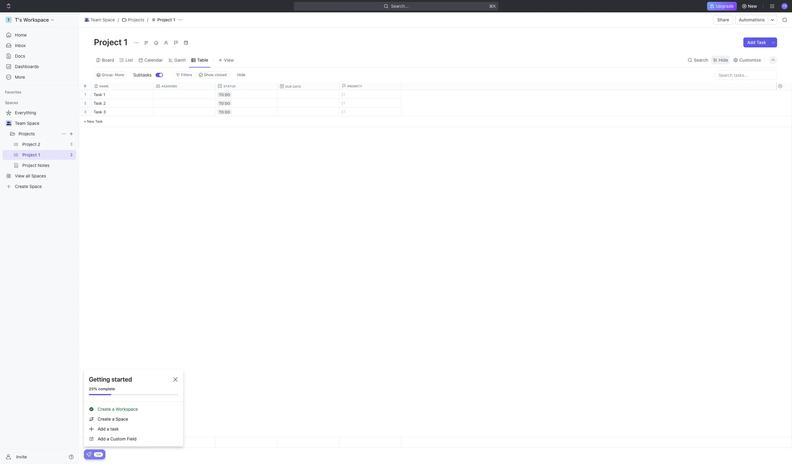 Task type: vqa. For each thing, say whether or not it's contained in the screenshot.
3rd to from the top of the page
yes



Task type: describe. For each thing, give the bounding box(es) containing it.
to for task 3
[[219, 110, 224, 114]]

search
[[694, 57, 709, 62]]

t's
[[15, 17, 22, 23]]

⌘k
[[489, 3, 496, 9]]

set priority element for 2
[[339, 99, 348, 109]]

3 left task 3 at the top left of the page
[[84, 110, 86, 114]]

t
[[7, 18, 10, 22]]

invite
[[16, 454, 27, 460]]

inbox
[[15, 43, 26, 48]]

due date
[[286, 85, 301, 88]]

1 2 3
[[84, 92, 86, 114]]

a for task
[[107, 427, 109, 432]]

2 for ‎task
[[103, 101, 106, 106]]

table
[[197, 57, 208, 62]]

home link
[[2, 30, 76, 40]]

more button
[[2, 72, 76, 82]]

press space to select this row. row containing ‎task 2
[[91, 99, 402, 109]]

list
[[126, 57, 133, 62]]

user group image inside team space link
[[85, 18, 89, 21]]

docs link
[[2, 51, 76, 61]]

group: none
[[102, 73, 124, 77]]

status column header
[[216, 82, 279, 90]]

name button
[[91, 84, 153, 88]]

notes
[[38, 163, 50, 168]]

set priority image for ‎task 1
[[339, 91, 348, 100]]

press space to select this row. row containing task 3
[[91, 108, 402, 117]]

priority column header
[[340, 82, 403, 90]]

customize
[[740, 57, 762, 62]]

1/4
[[96, 453, 101, 457]]

more
[[15, 74, 25, 80]]

1 horizontal spatial project 1
[[94, 37, 130, 47]]

0 vertical spatial team space
[[91, 17, 115, 22]]

custom
[[110, 437, 126, 442]]

create space
[[15, 184, 42, 189]]

subtasks
[[133, 72, 152, 78]]

add for add a task
[[98, 427, 106, 432]]

add for add task
[[748, 40, 756, 45]]

sidebar navigation
[[0, 12, 80, 465]]

1 horizontal spatial projects link
[[120, 16, 146, 24]]

complete
[[98, 387, 115, 392]]

show closed button
[[196, 71, 230, 79]]

name column header
[[91, 82, 155, 90]]

inbox link
[[2, 41, 76, 51]]

everything
[[15, 110, 36, 115]]

1 inside 1 2 3
[[84, 92, 86, 96]]

create for create space
[[15, 184, 28, 189]]

set priority element for 1
[[339, 91, 348, 100]]

view for view
[[224, 57, 234, 62]]

assignee column header
[[153, 82, 217, 90]]

priority button
[[340, 84, 402, 88]]

space inside create space link
[[29, 184, 42, 189]]

add a task
[[98, 427, 119, 432]]

to for ‎task 2
[[219, 101, 224, 105]]

project 2
[[22, 142, 40, 147]]

to for ‎task 1
[[219, 93, 224, 97]]

share button
[[714, 15, 733, 25]]

all
[[26, 173, 30, 179]]

add a custom field
[[98, 437, 137, 442]]

25%
[[89, 387, 97, 392]]

1 inside "tree"
[[38, 152, 40, 158]]

press space to select this row. row containing 2
[[79, 99, 91, 108]]

task for add task
[[757, 40, 767, 45]]

filters
[[181, 73, 192, 77]]

2 for project
[[38, 142, 40, 147]]

tb button
[[780, 1, 790, 11]]

‎task for ‎task 2
[[94, 101, 102, 106]]

new task
[[87, 119, 103, 123]]

view all spaces
[[15, 173, 46, 179]]

to do for ‎task 1
[[219, 93, 230, 97]]

do for task 3
[[225, 110, 230, 114]]

set priority element for 3
[[339, 108, 348, 117]]

#
[[84, 84, 86, 88]]

home
[[15, 32, 27, 38]]

search...
[[391, 3, 409, 9]]

task 3
[[94, 109, 106, 114]]

user group image inside sidebar navigation
[[6, 122, 11, 125]]

everything link
[[2, 108, 75, 118]]

to do for ‎task 2
[[219, 101, 230, 105]]

do for ‎task 2
[[225, 101, 230, 105]]

hide button
[[712, 56, 731, 64]]

add for add a custom field
[[98, 437, 106, 442]]

share
[[718, 17, 730, 22]]

calendar
[[145, 57, 163, 62]]

set priority image for ‎task 2
[[339, 99, 348, 109]]

favorites button
[[2, 89, 24, 96]]

a for custom
[[107, 437, 109, 442]]

table link
[[196, 56, 208, 64]]

dashboards link
[[2, 62, 76, 72]]

1 horizontal spatial project 1 link
[[150, 16, 177, 24]]

board link
[[101, 56, 114, 64]]

upgrade link
[[708, 2, 737, 11]]

upgrade
[[716, 3, 734, 9]]

status button
[[216, 84, 278, 88]]

view button
[[216, 53, 236, 67]]

favorites
[[5, 90, 21, 95]]

press space to select this row. row containing ‎task 1
[[91, 90, 402, 100]]

add task
[[748, 40, 767, 45]]

date
[[293, 85, 301, 88]]



Task type: locate. For each thing, give the bounding box(es) containing it.
new down task 3 at the top left of the page
[[87, 119, 94, 123]]

spaces inside view all spaces link
[[31, 173, 46, 179]]

0 horizontal spatial team space link
[[15, 118, 75, 128]]

‎task up ‎task 2
[[94, 92, 102, 97]]

2 ‎task from the top
[[94, 101, 102, 106]]

1 inside press space to select this row. row
[[103, 92, 105, 97]]

workspace
[[23, 17, 49, 23], [116, 407, 138, 412]]

1 horizontal spatial projects
[[128, 17, 144, 22]]

to do
[[219, 93, 230, 97], [219, 101, 230, 105], [219, 110, 230, 114]]

2 vertical spatial project 1
[[22, 152, 40, 158]]

team space inside sidebar navigation
[[15, 121, 39, 126]]

0 vertical spatial spaces
[[5, 100, 18, 105]]

spaces up create space link
[[31, 173, 46, 179]]

0 horizontal spatial team space
[[15, 121, 39, 126]]

‎task 1
[[94, 92, 105, 97]]

0 vertical spatial workspace
[[23, 17, 49, 23]]

0 vertical spatial to do
[[219, 93, 230, 97]]

task for new task
[[95, 119, 103, 123]]

1 vertical spatial view
[[15, 173, 25, 179]]

1 to do from the top
[[219, 93, 230, 97]]

to do cell
[[216, 90, 278, 99], [216, 99, 278, 107], [216, 108, 278, 116]]

set priority image for task 3
[[339, 108, 348, 117]]

hide up status dropdown button
[[237, 73, 246, 77]]

create
[[15, 184, 28, 189], [98, 407, 111, 412], [98, 417, 111, 422]]

gantt link
[[173, 56, 186, 64]]

0 vertical spatial project 1 link
[[150, 16, 177, 24]]

1 horizontal spatial user group image
[[85, 18, 89, 21]]

new
[[748, 3, 758, 9], [87, 119, 94, 123]]

row
[[91, 82, 403, 90]]

0 vertical spatial to do cell
[[216, 90, 278, 99]]

1 ‎task from the top
[[94, 92, 102, 97]]

grid
[[79, 82, 793, 448]]

1 row group from the left
[[79, 90, 91, 127]]

create for create a space
[[98, 417, 111, 422]]

0 vertical spatial new
[[748, 3, 758, 9]]

0 horizontal spatial project 1
[[22, 152, 40, 158]]

team space link
[[83, 16, 117, 24], [15, 118, 75, 128]]

1 vertical spatial team space
[[15, 121, 39, 126]]

2 for 1
[[84, 101, 86, 105]]

0 vertical spatial project 1
[[157, 17, 175, 22]]

task inside add task "button"
[[757, 40, 767, 45]]

due date column header
[[278, 82, 341, 90]]

2 set priority element from the top
[[339, 99, 348, 109]]

1 horizontal spatial team
[[91, 17, 101, 22]]

set priority image
[[339, 91, 348, 100], [339, 99, 348, 109], [339, 108, 348, 117]]

task
[[110, 427, 119, 432]]

a down "add a task"
[[107, 437, 109, 442]]

1 set priority image from the top
[[339, 91, 348, 100]]

0 horizontal spatial workspace
[[23, 17, 49, 23]]

1 vertical spatial to do cell
[[216, 99, 278, 107]]

1 vertical spatial add
[[98, 427, 106, 432]]

spaces
[[5, 100, 18, 105], [31, 173, 46, 179]]

team inside "tree"
[[15, 121, 26, 126]]

1 vertical spatial task
[[94, 109, 102, 114]]

2 set priority image from the top
[[339, 99, 348, 109]]

0 horizontal spatial view
[[15, 173, 25, 179]]

search button
[[686, 56, 710, 64]]

task inside row group
[[94, 109, 102, 114]]

a
[[112, 407, 115, 412], [112, 417, 115, 422], [107, 427, 109, 432], [107, 437, 109, 442]]

0 horizontal spatial hide
[[237, 73, 246, 77]]

due date button
[[278, 84, 340, 89]]

row containing name
[[91, 82, 403, 90]]

dashboards
[[15, 64, 39, 69]]

new button
[[740, 1, 761, 11]]

1 do from the top
[[225, 93, 230, 97]]

2 vertical spatial add
[[98, 437, 106, 442]]

status
[[224, 84, 236, 88]]

project 1 link
[[150, 16, 177, 24], [22, 150, 68, 160]]

board
[[102, 57, 114, 62]]

3 set priority image from the top
[[339, 108, 348, 117]]

0 vertical spatial do
[[225, 93, 230, 97]]

1 horizontal spatial workspace
[[116, 407, 138, 412]]

0 vertical spatial ‎task
[[94, 92, 102, 97]]

2 inside sidebar navigation
[[38, 142, 40, 147]]

0 horizontal spatial projects link
[[19, 129, 59, 139]]

0 horizontal spatial user group image
[[6, 122, 11, 125]]

0 horizontal spatial new
[[87, 119, 94, 123]]

3 right project 2 link
[[70, 142, 73, 147]]

0 horizontal spatial spaces
[[5, 100, 18, 105]]

Search tasks... text field
[[715, 70, 777, 80]]

to do cell for ‎task 2
[[216, 99, 278, 107]]

project for project 2 link
[[22, 142, 37, 147]]

row group
[[79, 90, 91, 127], [91, 90, 402, 127], [777, 90, 792, 127]]

1 vertical spatial team
[[15, 121, 26, 126]]

1 set priority element from the top
[[339, 91, 348, 100]]

priority
[[348, 84, 362, 88]]

cell
[[153, 90, 216, 99], [278, 90, 340, 99], [153, 99, 216, 107], [278, 99, 340, 107], [153, 108, 216, 116], [278, 108, 340, 116]]

1 vertical spatial spaces
[[31, 173, 46, 179]]

user group image
[[85, 18, 89, 21], [6, 122, 11, 125]]

0 vertical spatial add
[[748, 40, 756, 45]]

2
[[103, 101, 106, 106], [84, 101, 86, 105], [38, 142, 40, 147]]

workspace up the create a space
[[116, 407, 138, 412]]

new inside button
[[748, 3, 758, 9]]

3 to from the top
[[219, 110, 224, 114]]

3 do from the top
[[225, 110, 230, 114]]

2 inside 1 2 3
[[84, 101, 86, 105]]

a for workspace
[[112, 407, 115, 412]]

1 horizontal spatial view
[[224, 57, 234, 62]]

create inside sidebar navigation
[[15, 184, 28, 189]]

add left task
[[98, 427, 106, 432]]

1 horizontal spatial /
[[147, 17, 148, 22]]

projects link inside sidebar navigation
[[19, 129, 59, 139]]

project
[[157, 17, 172, 22], [94, 37, 122, 47], [22, 142, 37, 147], [22, 152, 37, 158], [22, 163, 37, 168]]

0 vertical spatial team
[[91, 17, 101, 22]]

automations
[[739, 17, 765, 22]]

1 vertical spatial hide
[[237, 73, 246, 77]]

t's workspace, , element
[[6, 17, 12, 23]]

tb
[[783, 4, 787, 8]]

0 vertical spatial task
[[757, 40, 767, 45]]

view button
[[216, 56, 236, 64]]

show closed
[[204, 73, 227, 77]]

new for new task
[[87, 119, 94, 123]]

0 vertical spatial projects
[[128, 17, 144, 22]]

0 horizontal spatial 2
[[38, 142, 40, 147]]

new for new
[[748, 3, 758, 9]]

do for ‎task 1
[[225, 93, 230, 97]]

grid containing ‎task 1
[[79, 82, 793, 448]]

hide right search
[[719, 57, 729, 62]]

view inside view all spaces link
[[15, 173, 25, 179]]

3
[[103, 109, 106, 114], [84, 110, 86, 114], [70, 142, 73, 147], [70, 153, 73, 157]]

row inside grid
[[91, 82, 403, 90]]

view inside view button
[[224, 57, 234, 62]]

customize button
[[732, 56, 763, 64]]

getting
[[89, 376, 110, 383]]

1 vertical spatial project 1
[[94, 37, 130, 47]]

due
[[286, 85, 292, 88]]

1 to do cell from the top
[[216, 90, 278, 99]]

2 vertical spatial do
[[225, 110, 230, 114]]

started
[[112, 376, 132, 383]]

1 vertical spatial to
[[219, 101, 224, 105]]

2 horizontal spatial project 1
[[157, 17, 175, 22]]

‎task down '‎task 1'
[[94, 101, 102, 106]]

0 vertical spatial projects link
[[120, 16, 146, 24]]

workspace up home link
[[23, 17, 49, 23]]

25% complete
[[89, 387, 115, 392]]

hide inside button
[[237, 73, 246, 77]]

2 to do from the top
[[219, 101, 230, 105]]

to do cell for ‎task 1
[[216, 90, 278, 99]]

‎task 2
[[94, 101, 106, 106]]

project notes link
[[22, 161, 75, 171]]

filters button
[[173, 71, 195, 79]]

1 vertical spatial user group image
[[6, 122, 11, 125]]

1 vertical spatial team space link
[[15, 118, 75, 128]]

1 / from the left
[[118, 17, 119, 22]]

project notes
[[22, 163, 50, 168]]

0 vertical spatial user group image
[[85, 18, 89, 21]]

project 2 link
[[22, 140, 68, 149]]

1 vertical spatial do
[[225, 101, 230, 105]]

2 / from the left
[[147, 17, 148, 22]]

project 1 inside sidebar navigation
[[22, 152, 40, 158]]

onboarding checklist button image
[[87, 452, 91, 457]]

hide button
[[235, 71, 248, 79]]

1 vertical spatial workspace
[[116, 407, 138, 412]]

projects inside sidebar navigation
[[19, 131, 35, 136]]

3 down ‎task 2
[[103, 109, 106, 114]]

1 vertical spatial create
[[98, 407, 111, 412]]

view for view all spaces
[[15, 173, 25, 179]]

field
[[127, 437, 137, 442]]

2 do from the top
[[225, 101, 230, 105]]

getting started
[[89, 376, 132, 383]]

3 to do cell from the top
[[216, 108, 278, 116]]

1 horizontal spatial new
[[748, 3, 758, 9]]

0 vertical spatial to
[[219, 93, 224, 97]]

hide inside dropdown button
[[719, 57, 729, 62]]

press space to select this row. row containing 1
[[79, 90, 91, 99]]

subtasks button
[[131, 70, 156, 80]]

create for create a workspace
[[98, 407, 111, 412]]

3 inside press space to select this row. row
[[103, 109, 106, 114]]

1 vertical spatial ‎task
[[94, 101, 102, 106]]

0 vertical spatial hide
[[719, 57, 729, 62]]

2 up project notes
[[38, 142, 40, 147]]

2 vertical spatial task
[[95, 119, 103, 123]]

0 vertical spatial view
[[224, 57, 234, 62]]

1 vertical spatial new
[[87, 119, 94, 123]]

add
[[748, 40, 756, 45], [98, 427, 106, 432], [98, 437, 106, 442]]

name
[[100, 84, 109, 88]]

create a workspace
[[98, 407, 138, 412]]

do
[[225, 93, 230, 97], [225, 101, 230, 105], [225, 110, 230, 114]]

a for space
[[112, 417, 115, 422]]

0 vertical spatial create
[[15, 184, 28, 189]]

project for project notes link
[[22, 163, 37, 168]]

tree inside sidebar navigation
[[2, 108, 76, 192]]

1 vertical spatial project 1 link
[[22, 150, 68, 160]]

0 horizontal spatial projects
[[19, 131, 35, 136]]

press space to select this row. row containing 3
[[79, 108, 91, 116]]

1 horizontal spatial team space
[[91, 17, 115, 22]]

create a space
[[98, 417, 128, 422]]

3 to do from the top
[[219, 110, 230, 114]]

dropdown menu image
[[278, 438, 339, 448]]

create up the create a space
[[98, 407, 111, 412]]

view up 'closed'
[[224, 57, 234, 62]]

set priority element
[[339, 91, 348, 100], [339, 99, 348, 109], [339, 108, 348, 117]]

to do cell for task 3
[[216, 108, 278, 116]]

tree
[[2, 108, 76, 192]]

list link
[[124, 56, 133, 64]]

calendar link
[[143, 56, 163, 64]]

task up customize
[[757, 40, 767, 45]]

create down all on the left top
[[15, 184, 28, 189]]

1 to from the top
[[219, 93, 224, 97]]

1 horizontal spatial team space link
[[83, 16, 117, 24]]

2 vertical spatial to
[[219, 110, 224, 114]]

space
[[103, 17, 115, 22], [27, 121, 39, 126], [29, 184, 42, 189], [116, 417, 128, 422]]

add up customize
[[748, 40, 756, 45]]

2 vertical spatial to do cell
[[216, 108, 278, 116]]

row group containing ‎task 1
[[91, 90, 402, 127]]

t's workspace
[[15, 17, 49, 23]]

new up automations
[[748, 3, 758, 9]]

press space to select this row. row
[[79, 90, 91, 99], [91, 90, 402, 100], [777, 90, 792, 99], [79, 99, 91, 108], [91, 99, 402, 109], [777, 99, 792, 108], [79, 108, 91, 116], [91, 108, 402, 117], [777, 108, 792, 116], [91, 438, 402, 448], [777, 438, 792, 448]]

task down ‎task 2
[[94, 109, 102, 114]]

0 horizontal spatial /
[[118, 17, 119, 22]]

2 left ‎task 2
[[84, 101, 86, 105]]

3 set priority element from the top
[[339, 108, 348, 117]]

3 row group from the left
[[777, 90, 792, 127]]

automations button
[[736, 15, 768, 24]]

1 horizontal spatial 2
[[84, 101, 86, 105]]

1 vertical spatial to do
[[219, 101, 230, 105]]

team
[[91, 17, 101, 22], [15, 121, 26, 126]]

2 to from the top
[[219, 101, 224, 105]]

task
[[757, 40, 767, 45], [94, 109, 102, 114], [95, 119, 103, 123]]

3 up project notes link
[[70, 153, 73, 157]]

add inside "button"
[[748, 40, 756, 45]]

a up the create a space
[[112, 407, 115, 412]]

a left task
[[107, 427, 109, 432]]

project for project 1 link to the bottom
[[22, 152, 37, 158]]

2 to do cell from the top
[[216, 99, 278, 107]]

create up "add a task"
[[98, 417, 111, 422]]

‎task
[[94, 92, 102, 97], [94, 101, 102, 106]]

view left all on the left top
[[15, 173, 25, 179]]

create space link
[[2, 182, 75, 192]]

assignee button
[[153, 84, 216, 88]]

docs
[[15, 53, 25, 59]]

assignee
[[162, 84, 177, 88]]

team space
[[91, 17, 115, 22], [15, 121, 39, 126]]

tree containing everything
[[2, 108, 76, 192]]

1 horizontal spatial hide
[[719, 57, 729, 62]]

onboarding checklist button element
[[87, 452, 91, 457]]

1 vertical spatial projects link
[[19, 129, 59, 139]]

0 vertical spatial team space link
[[83, 16, 117, 24]]

a up task
[[112, 417, 115, 422]]

show
[[204, 73, 214, 77]]

0 horizontal spatial team
[[15, 121, 26, 126]]

0 horizontal spatial project 1 link
[[22, 150, 68, 160]]

2 vertical spatial create
[[98, 417, 111, 422]]

2 horizontal spatial 2
[[103, 101, 106, 106]]

new inside grid
[[87, 119, 94, 123]]

close image
[[173, 378, 178, 382]]

2 row group from the left
[[91, 90, 402, 127]]

spaces down favorites button
[[5, 100, 18, 105]]

1 horizontal spatial spaces
[[31, 173, 46, 179]]

2 up task 3 at the top left of the page
[[103, 101, 106, 106]]

add task button
[[744, 38, 770, 47]]

1 vertical spatial projects
[[19, 131, 35, 136]]

‎task for ‎task 1
[[94, 92, 102, 97]]

to do for task 3
[[219, 110, 230, 114]]

add down "add a task"
[[98, 437, 106, 442]]

task down task 3 at the top left of the page
[[95, 119, 103, 123]]

none
[[115, 73, 124, 77]]

row group containing 1 2 3
[[79, 90, 91, 127]]

hide
[[719, 57, 729, 62], [237, 73, 246, 77]]

workspace inside sidebar navigation
[[23, 17, 49, 23]]

closed
[[215, 73, 227, 77]]

2 vertical spatial to do
[[219, 110, 230, 114]]

view all spaces link
[[2, 171, 75, 181]]

group:
[[102, 73, 114, 77]]

gantt
[[174, 57, 186, 62]]



